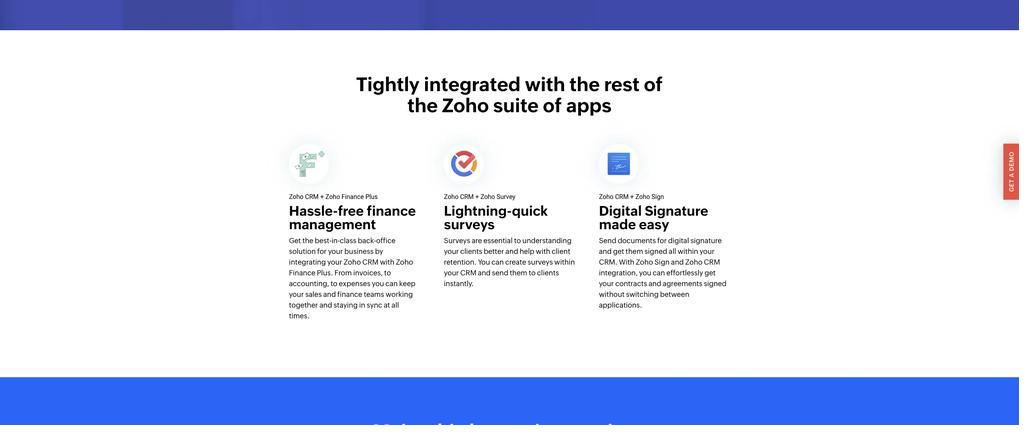 Task type: vqa. For each thing, say whether or not it's contained in the screenshot.
'videos' inside the Watch Comprehensive Videos On Individual Features And Other Important Topics That Will Help You Master
no



Task type: locate. For each thing, give the bounding box(es) containing it.
sign inside the "send documents for digital signature and get them signed all within your crm. with zoho sign and zoho crm integration, you can effortlessly get your contracts and agreements signed without switching between applications."
[[655, 258, 670, 266]]

1 vertical spatial finance
[[337, 290, 362, 299]]

crm
[[305, 193, 319, 201], [460, 193, 474, 201], [615, 193, 629, 201], [362, 258, 379, 266], [704, 258, 720, 266], [460, 269, 477, 277]]

2 horizontal spatial can
[[653, 269, 665, 277]]

1 horizontal spatial all
[[669, 247, 676, 256]]

for down best-
[[317, 247, 327, 256]]

all inside the "send documents for digital signature and get them signed all within your crm. with zoho sign and zoho crm integration, you can effortlessly get your contracts and agreements signed without switching between applications."
[[669, 247, 676, 256]]

and
[[506, 247, 518, 256], [599, 247, 612, 256], [671, 258, 684, 266], [478, 269, 491, 277], [649, 280, 661, 288], [323, 290, 336, 299], [320, 301, 332, 309]]

1 vertical spatial all
[[392, 301, 399, 309]]

surveys down help
[[528, 258, 553, 266]]

1 vertical spatial can
[[653, 269, 665, 277]]

sales
[[305, 290, 322, 299]]

2 horizontal spatial +
[[630, 193, 634, 201]]

1 vertical spatial sign
[[655, 258, 670, 266]]

them down create
[[510, 269, 527, 277]]

1 horizontal spatial you
[[639, 269, 652, 277]]

digital
[[668, 237, 689, 245]]

0 vertical spatial finance
[[342, 193, 364, 201]]

0 horizontal spatial for
[[317, 247, 327, 256]]

within
[[678, 247, 698, 256], [554, 258, 575, 266]]

2 vertical spatial with
[[380, 258, 395, 266]]

them down documents
[[626, 247, 643, 256]]

+
[[320, 193, 324, 201], [475, 193, 479, 201], [630, 193, 634, 201]]

for left digital
[[658, 237, 667, 245]]

0 horizontal spatial finance
[[289, 269, 316, 277]]

1 horizontal spatial for
[[658, 237, 667, 245]]

+ up lightning-
[[475, 193, 479, 201]]

made
[[599, 217, 636, 232]]

survey
[[497, 193, 516, 201]]

crm up hassle-
[[305, 193, 319, 201]]

0 vertical spatial within
[[678, 247, 698, 256]]

0 vertical spatial them
[[626, 247, 643, 256]]

tightly integrated with the rest of the zoho suite of apps
[[356, 73, 663, 117]]

in
[[359, 301, 365, 309]]

0 vertical spatial all
[[669, 247, 676, 256]]

0 horizontal spatial the
[[303, 237, 313, 245]]

1 vertical spatial finance
[[289, 269, 316, 277]]

0 horizontal spatial you
[[372, 280, 384, 288]]

for inside the "send documents for digital signature and get them signed all within your crm. with zoho sign and zoho crm integration, you can effortlessly get your contracts and agreements signed without switching between applications."
[[658, 237, 667, 245]]

0 vertical spatial with
[[525, 73, 565, 96]]

documents
[[618, 237, 656, 245]]

0 horizontal spatial can
[[386, 280, 398, 288]]

within inside surveys are essential to understanding your clients better and help with client retention. you can create surveys within your crm and send them to clients instantly.
[[554, 258, 575, 266]]

all right at
[[392, 301, 399, 309]]

0 vertical spatial sign
[[652, 193, 664, 201]]

to down plus.
[[331, 280, 338, 288]]

all
[[669, 247, 676, 256], [392, 301, 399, 309]]

sign up effortlessly
[[655, 258, 670, 266]]

all inside get the best-in-class back-office solution for your business by integrating your zoho crm with zoho finance plus. from invoices, to accounting, to expenses you can keep your sales and finance teams working together and staying in sync at all times.
[[392, 301, 399, 309]]

1 horizontal spatial surveys
[[528, 258, 553, 266]]

with inside get the best-in-class back-office solution for your business by integrating your zoho crm with zoho finance plus. from invoices, to accounting, to expenses you can keep your sales and finance teams working together and staying in sync at all times.
[[380, 258, 395, 266]]

0 horizontal spatial clients
[[460, 247, 482, 256]]

sign
[[652, 193, 664, 201], [655, 258, 670, 266]]

of left apps
[[543, 94, 562, 117]]

crm inside get the best-in-class back-office solution for your business by integrating your zoho crm with zoho finance plus. from invoices, to accounting, to expenses you can keep your sales and finance teams working together and staying in sync at all times.
[[362, 258, 379, 266]]

+ up hassle-
[[320, 193, 324, 201]]

can up working
[[386, 280, 398, 288]]

with
[[525, 73, 565, 96], [536, 247, 550, 256], [380, 258, 395, 266]]

your
[[328, 247, 343, 256], [444, 247, 459, 256], [700, 247, 715, 256], [327, 258, 342, 266], [444, 269, 459, 277], [599, 280, 614, 288], [289, 290, 304, 299]]

you inside get the best-in-class back-office solution for your business by integrating your zoho crm with zoho finance plus. from invoices, to accounting, to expenses you can keep your sales and finance teams working together and staying in sync at all times.
[[372, 280, 384, 288]]

1 horizontal spatial can
[[492, 258, 504, 266]]

0 horizontal spatial finance
[[337, 290, 362, 299]]

0 vertical spatial signed
[[645, 247, 667, 256]]

for
[[658, 237, 667, 245], [317, 247, 327, 256]]

+ inside the zoho crm + zoho sign digital signature made easy
[[630, 193, 634, 201]]

1 horizontal spatial get
[[705, 269, 716, 277]]

instantly.
[[444, 280, 474, 288]]

0 vertical spatial can
[[492, 258, 504, 266]]

can inside get the best-in-class back-office solution for your business by integrating your zoho crm with zoho finance plus. from invoices, to accounting, to expenses you can keep your sales and finance teams working together and staying in sync at all times.
[[386, 280, 398, 288]]

finance
[[367, 203, 416, 219], [337, 290, 362, 299]]

1 vertical spatial within
[[554, 258, 575, 266]]

0 horizontal spatial all
[[392, 301, 399, 309]]

clients down client at the right bottom
[[537, 269, 559, 277]]

1 horizontal spatial the
[[408, 94, 438, 117]]

signed
[[645, 247, 667, 256], [704, 280, 727, 288]]

can left effortlessly
[[653, 269, 665, 277]]

better
[[484, 247, 504, 256]]

to
[[514, 237, 521, 245], [384, 269, 391, 277], [529, 269, 536, 277], [331, 280, 338, 288]]

finance down integrating
[[289, 269, 316, 277]]

can up send
[[492, 258, 504, 266]]

get
[[289, 237, 301, 245]]

signature
[[645, 203, 708, 219]]

signed right "agreements"
[[704, 280, 727, 288]]

demo
[[1008, 152, 1015, 171]]

retention.
[[444, 258, 477, 266]]

of right rest
[[644, 73, 663, 96]]

1 horizontal spatial of
[[644, 73, 663, 96]]

times.
[[289, 312, 310, 320]]

1 horizontal spatial +
[[475, 193, 479, 201]]

the inside get the best-in-class back-office solution for your business by integrating your zoho crm with zoho finance plus. from invoices, to accounting, to expenses you can keep your sales and finance teams working together and staying in sync at all times.
[[303, 237, 313, 245]]

of
[[644, 73, 663, 96], [543, 94, 562, 117]]

crm inside the "send documents for digital signature and get them signed all within your crm. with zoho sign and zoho crm integration, you can effortlessly get your contracts and agreements signed without switching between applications."
[[704, 258, 720, 266]]

crm inside the zoho crm + zoho sign digital signature made easy
[[615, 193, 629, 201]]

zoho inside tightly integrated with the rest of the zoho suite of apps
[[442, 94, 489, 117]]

zoho crm + zoho finance plus hassle-free finance management
[[289, 193, 416, 232]]

management
[[289, 217, 376, 232]]

signature
[[691, 237, 722, 245]]

and up switching on the right of page
[[649, 280, 661, 288]]

finance
[[342, 193, 364, 201], [289, 269, 316, 277]]

get a demo link
[[1004, 144, 1019, 200]]

2 horizontal spatial the
[[570, 73, 600, 96]]

0 vertical spatial finance
[[367, 203, 416, 219]]

with inside tightly integrated with the rest of the zoho suite of apps
[[525, 73, 565, 96]]

crm down retention. at the bottom of the page
[[460, 269, 477, 277]]

surveys
[[444, 237, 470, 245]]

you up contracts
[[639, 269, 652, 277]]

keep
[[399, 280, 416, 288]]

are
[[472, 237, 482, 245]]

all down digital
[[669, 247, 676, 256]]

+ up digital
[[630, 193, 634, 201]]

within down digital
[[678, 247, 698, 256]]

1 vertical spatial them
[[510, 269, 527, 277]]

1 vertical spatial clients
[[537, 269, 559, 277]]

3 + from the left
[[630, 193, 634, 201]]

surveys
[[444, 217, 495, 232], [528, 258, 553, 266]]

surveys up are
[[444, 217, 495, 232]]

get
[[613, 247, 624, 256], [705, 269, 716, 277]]

within down client at the right bottom
[[554, 258, 575, 266]]

+ for made
[[630, 193, 634, 201]]

0 horizontal spatial +
[[320, 193, 324, 201]]

0 vertical spatial clients
[[460, 247, 482, 256]]

crm up digital
[[615, 193, 629, 201]]

sync
[[367, 301, 382, 309]]

crm down signature
[[704, 258, 720, 266]]

0 horizontal spatial them
[[510, 269, 527, 277]]

finance inside get the best-in-class back-office solution for your business by integrating your zoho crm with zoho finance plus. from invoices, to accounting, to expenses you can keep your sales and finance teams working together and staying in sync at all times.
[[337, 290, 362, 299]]

1 vertical spatial surveys
[[528, 258, 553, 266]]

1 vertical spatial get
[[705, 269, 716, 277]]

you
[[478, 258, 490, 266]]

0 horizontal spatial within
[[554, 258, 575, 266]]

accounting,
[[289, 280, 329, 288]]

you up teams
[[372, 280, 384, 288]]

clients
[[460, 247, 482, 256], [537, 269, 559, 277]]

them
[[626, 247, 643, 256], [510, 269, 527, 277]]

finance down plus
[[367, 203, 416, 219]]

zoho
[[442, 94, 489, 117], [289, 193, 304, 201], [326, 193, 340, 201], [444, 193, 459, 201], [481, 193, 495, 201], [599, 193, 614, 201], [636, 193, 650, 201], [344, 258, 361, 266], [396, 258, 413, 266], [636, 258, 653, 266], [685, 258, 703, 266]]

1 horizontal spatial finance
[[342, 193, 364, 201]]

0 horizontal spatial of
[[543, 94, 562, 117]]

finance inside zoho crm + zoho finance plus hassle-free finance management
[[367, 203, 416, 219]]

clients down are
[[460, 247, 482, 256]]

get right effortlessly
[[705, 269, 716, 277]]

best-
[[315, 237, 332, 245]]

the
[[570, 73, 600, 96], [408, 94, 438, 117], [303, 237, 313, 245]]

2 + from the left
[[475, 193, 479, 201]]

applications.
[[599, 301, 642, 309]]

0 horizontal spatial get
[[613, 247, 624, 256]]

0 vertical spatial for
[[658, 237, 667, 245]]

suite
[[493, 94, 539, 117]]

signed down documents
[[645, 247, 667, 256]]

2 vertical spatial can
[[386, 280, 398, 288]]

1 vertical spatial you
[[372, 280, 384, 288]]

1 vertical spatial signed
[[704, 280, 727, 288]]

0 horizontal spatial surveys
[[444, 217, 495, 232]]

0 vertical spatial surveys
[[444, 217, 495, 232]]

get a demo
[[1008, 152, 1015, 192]]

0 vertical spatial get
[[613, 247, 624, 256]]

back-
[[358, 237, 376, 245]]

1 + from the left
[[320, 193, 324, 201]]

0 horizontal spatial signed
[[645, 247, 667, 256]]

get up with on the right
[[613, 247, 624, 256]]

1 horizontal spatial within
[[678, 247, 698, 256]]

+ inside zoho crm + zoho finance plus hassle-free finance management
[[320, 193, 324, 201]]

together
[[289, 301, 318, 309]]

crm up the invoices, at the left of page
[[362, 258, 379, 266]]

send documents for digital signature and get them signed all within your crm. with zoho sign and zoho crm integration, you can effortlessly get your contracts and agreements signed without switching between applications.
[[599, 237, 727, 309]]

finance up free
[[342, 193, 364, 201]]

1 vertical spatial for
[[317, 247, 327, 256]]

1 vertical spatial with
[[536, 247, 550, 256]]

1 horizontal spatial clients
[[537, 269, 559, 277]]

to down help
[[529, 269, 536, 277]]

sign up signature
[[652, 193, 664, 201]]

your up instantly.
[[444, 269, 459, 277]]

can
[[492, 258, 504, 266], [653, 269, 665, 277], [386, 280, 398, 288]]

your down surveys on the left bottom of page
[[444, 247, 459, 256]]

crm up lightning-
[[460, 193, 474, 201]]

you
[[639, 269, 652, 277], [372, 280, 384, 288]]

hassle-
[[289, 203, 338, 219]]

0 vertical spatial you
[[639, 269, 652, 277]]

+ inside zoho crm + zoho survey lightning-quick surveys
[[475, 193, 479, 201]]

finance up the staying
[[337, 290, 362, 299]]

1 horizontal spatial them
[[626, 247, 643, 256]]

surveys inside surveys are essential to understanding your clients better and help with client retention. you can create surveys within your crm and send them to clients instantly.
[[528, 258, 553, 266]]

1 horizontal spatial finance
[[367, 203, 416, 219]]

understanding
[[523, 237, 572, 245]]

crm inside zoho crm + zoho finance plus hassle-free finance management
[[305, 193, 319, 201]]



Task type: describe. For each thing, give the bounding box(es) containing it.
tightly
[[356, 73, 420, 96]]

contracts
[[615, 280, 647, 288]]

solution
[[289, 247, 316, 256]]

from
[[335, 269, 352, 277]]

to up help
[[514, 237, 521, 245]]

rest
[[604, 73, 640, 96]]

plus.
[[317, 269, 333, 277]]

crm.
[[599, 258, 618, 266]]

them inside the "send documents for digital signature and get them signed all within your crm. with zoho sign and zoho crm integration, you can effortlessly get your contracts and agreements signed without switching between applications."
[[626, 247, 643, 256]]

digital
[[599, 203, 642, 219]]

easy
[[639, 217, 669, 232]]

business
[[345, 247, 374, 256]]

plus
[[365, 193, 378, 201]]

create
[[505, 258, 526, 266]]

can inside the "send documents for digital signature and get them signed all within your crm. with zoho sign and zoho crm integration, you can effortlessly get your contracts and agreements signed without switching between applications."
[[653, 269, 665, 277]]

within inside the "send documents for digital signature and get them signed all within your crm. with zoho sign and zoho crm integration, you can effortlessly get your contracts and agreements signed without switching between applications."
[[678, 247, 698, 256]]

finance inside zoho crm + zoho finance plus hassle-free finance management
[[342, 193, 364, 201]]

your down in-
[[328, 247, 343, 256]]

+ for surveys
[[475, 193, 479, 201]]

crm inside zoho crm + zoho survey lightning-quick surveys
[[460, 193, 474, 201]]

with inside surveys are essential to understanding your clients better and help with client retention. you can create surveys within your crm and send them to clients instantly.
[[536, 247, 550, 256]]

client
[[552, 247, 571, 256]]

free
[[338, 203, 364, 219]]

and right sales
[[323, 290, 336, 299]]

at
[[384, 301, 390, 309]]

by
[[375, 247, 383, 256]]

and down sales
[[320, 301, 332, 309]]

send
[[599, 237, 617, 245]]

your down signature
[[700, 247, 715, 256]]

and up create
[[506, 247, 518, 256]]

quick
[[512, 203, 548, 219]]

teams
[[364, 290, 384, 299]]

crm inside surveys are essential to understanding your clients better and help with client retention. you can create surveys within your crm and send them to clients instantly.
[[460, 269, 477, 277]]

without
[[599, 290, 625, 299]]

lightning-
[[444, 203, 512, 219]]

working
[[386, 290, 413, 299]]

finance inside get the best-in-class back-office solution for your business by integrating your zoho crm with zoho finance plus. from invoices, to accounting, to expenses you can keep your sales and finance teams working together and staying in sync at all times.
[[289, 269, 316, 277]]

for inside get the best-in-class back-office solution for your business by integrating your zoho crm with zoho finance plus. from invoices, to accounting, to expenses you can keep your sales and finance teams working together and staying in sync at all times.
[[317, 247, 327, 256]]

and up effortlessly
[[671, 258, 684, 266]]

zoho crm + zoho survey lightning-quick surveys
[[444, 193, 548, 232]]

1 horizontal spatial signed
[[704, 280, 727, 288]]

expenses
[[339, 280, 370, 288]]

office
[[376, 237, 396, 245]]

integrating
[[289, 258, 326, 266]]

surveys are essential to understanding your clients better and help with client retention. you can create surveys within your crm and send them to clients instantly.
[[444, 237, 575, 288]]

them inside surveys are essential to understanding your clients better and help with client retention. you can create surveys within your crm and send them to clients instantly.
[[510, 269, 527, 277]]

and down send
[[599, 247, 612, 256]]

invoices,
[[353, 269, 383, 277]]

staying
[[334, 301, 358, 309]]

+ for free
[[320, 193, 324, 201]]

to right the invoices, at the left of page
[[384, 269, 391, 277]]

help
[[520, 247, 535, 256]]

apps
[[566, 94, 612, 117]]

a
[[1008, 173, 1015, 178]]

switching
[[626, 290, 659, 299]]

integrated
[[424, 73, 521, 96]]

your up the together
[[289, 290, 304, 299]]

agreements
[[663, 280, 703, 288]]

send
[[492, 269, 509, 277]]

can inside surveys are essential to understanding your clients better and help with client retention. you can create surveys within your crm and send them to clients instantly.
[[492, 258, 504, 266]]

get the best-in-class back-office solution for your business by integrating your zoho crm with zoho finance plus. from invoices, to accounting, to expenses you can keep your sales and finance teams working together and staying in sync at all times.
[[289, 237, 416, 320]]

essential
[[484, 237, 513, 245]]

effortlessly
[[667, 269, 703, 277]]

surveys inside zoho crm + zoho survey lightning-quick surveys
[[444, 217, 495, 232]]

in-
[[332, 237, 340, 245]]

zoho crm + zoho sign digital signature made easy
[[599, 193, 708, 232]]

get
[[1008, 179, 1015, 192]]

class
[[340, 237, 357, 245]]

you inside the "send documents for digital signature and get them signed all within your crm. with zoho sign and zoho crm integration, you can effortlessly get your contracts and agreements signed without switching between applications."
[[639, 269, 652, 277]]

between
[[660, 290, 690, 299]]

your up without
[[599, 280, 614, 288]]

and down the you
[[478, 269, 491, 277]]

with
[[619, 258, 635, 266]]

sign inside the zoho crm + zoho sign digital signature made easy
[[652, 193, 664, 201]]

integration,
[[599, 269, 638, 277]]

your up from
[[327, 258, 342, 266]]



